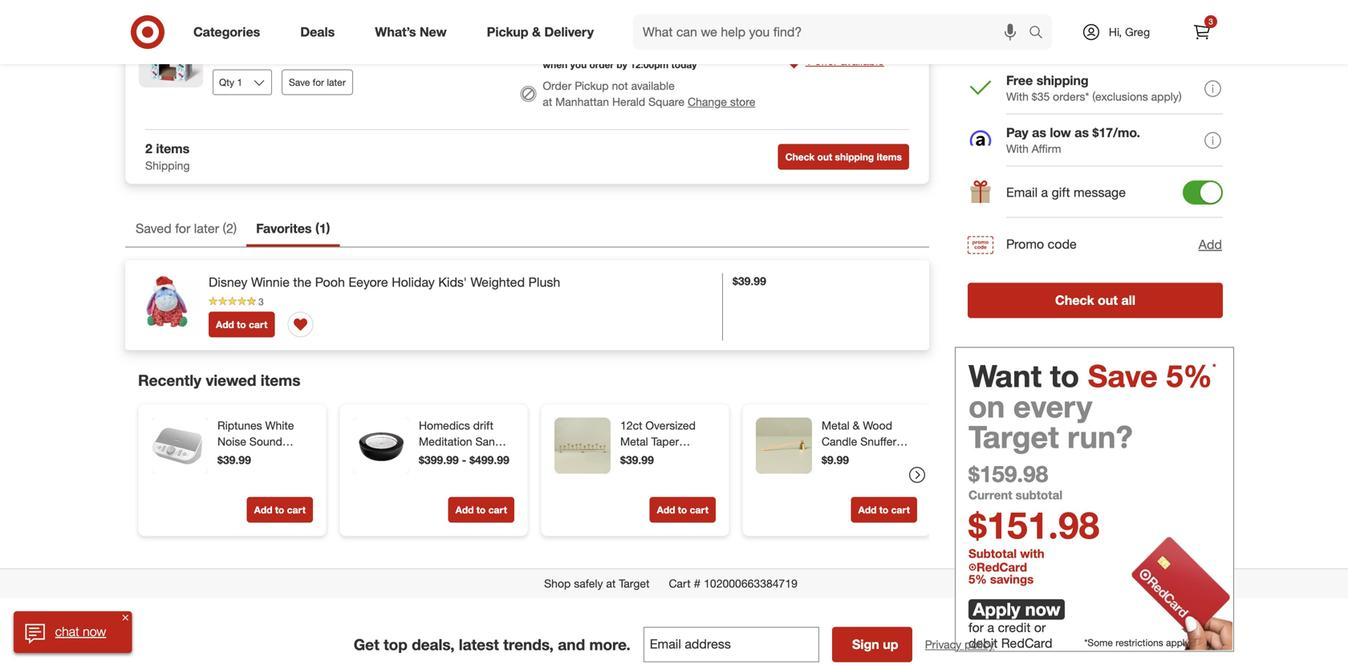 Task type: describe. For each thing, give the bounding box(es) containing it.
apply.
[[1166, 637, 1191, 649]]

present
[[259, 24, 303, 40]]

cart for add to cart button inside disney winnie the pooh eeyore holiday kids' weighted plush list item
[[249, 319, 268, 331]]

with inside metal & wood candle snuffer brass/brown - hearth & hand™ with magnolia
[[822, 483, 843, 497]]

code
[[1048, 237, 1077, 252]]

meditation
[[419, 435, 472, 449]]

riptunes
[[218, 419, 262, 433]]

save for later
[[289, 76, 346, 88]]

2 offers available
[[1006, 29, 1110, 45]]

more.
[[589, 636, 631, 654]]

credit
[[998, 620, 1031, 636]]

every
[[1014, 388, 1092, 425]]

13
[[640, 42, 653, 56]]

available for 2 offers available
[[1056, 29, 1110, 45]]

0 horizontal spatial 5%
[[969, 572, 987, 587]]

subtotal with
[[969, 546, 1048, 561]]

playhouse
[[331, 24, 390, 40]]

winnie
[[251, 275, 290, 290]]

2 ( from the left
[[315, 221, 319, 237]]

add to cart inside disney winnie the pooh eeyore holiday kids' weighted plush list item
[[216, 319, 268, 331]]

2 vertical spatial 2
[[226, 221, 233, 237]]

3 link
[[1185, 14, 1220, 50]]

0 horizontal spatial by
[[573, 42, 585, 56]]

1 as from the left
[[1032, 125, 1047, 141]]

privacy policy
[[925, 638, 995, 652]]

- inside 12ct oversized metal taper candelabra antique brass - hearth & hand™ with magnolia
[[694, 467, 698, 481]]

3 inside disney winnie the pooh eeyore holiday kids' weighted plush list item
[[258, 296, 264, 308]]

hearth inside metal & wood candle snuffer brass/brown - hearth & hand™ with magnolia
[[822, 467, 856, 481]]

email a gift message
[[1006, 185, 1126, 200]]

to inside disney winnie the pooh eeyore holiday kids' weighted plush list item
[[237, 319, 246, 331]]

check out shipping items button
[[778, 144, 909, 170]]

pooh
[[315, 275, 345, 290]]

order
[[590, 58, 614, 70]]

✕
[[122, 613, 128, 623]]

holiday present cat playhouse scratcher - wondershop&#8482; image
[[139, 23, 203, 87]]

items inside button
[[877, 151, 902, 163]]

search
[[1022, 26, 1060, 41]]

hand™ inside 12ct oversized metal taper candelabra antique brass - hearth & hand™ with magnolia
[[668, 483, 701, 497]]

& down 'brass/brown'
[[859, 467, 866, 481]]

cart # 102000663384719
[[669, 577, 798, 591]]

get top deals, latest trends, and more.
[[354, 636, 631, 654]]

*some restrictions apply.
[[1084, 637, 1191, 649]]

$399.99 - $499.99
[[419, 453, 509, 467]]

$39.99 for 12ct oversized metal taper candelabra antique brass - hearth & hand™ with magnolia
[[620, 453, 654, 467]]

1 horizontal spatial items
[[261, 371, 301, 390]]

holiday inside list item
[[392, 275, 435, 290]]

categories link
[[180, 14, 280, 50]]

2-
[[543, 24, 553, 38]]

order
[[543, 79, 572, 93]]

message
[[1074, 185, 1126, 200]]

available for 1 offer available
[[841, 54, 884, 68]]

& left wood
[[853, 419, 860, 433]]

check for check out all
[[1055, 293, 1094, 308]]

wed,
[[589, 42, 614, 56]]

holiday inside holiday present cat playhouse scratcher - wondershop™
[[213, 24, 256, 40]]

at inside order pickup not available at manhattan herald square change store
[[543, 95, 552, 109]]

shipping
[[145, 159, 190, 173]]

chat
[[55, 624, 79, 640]]

$159.98
[[969, 460, 1048, 488]]

recently viewed items
[[138, 371, 301, 390]]

eeyore
[[349, 275, 388, 290]]

5% savings
[[969, 572, 1034, 587]]

add button
[[1198, 235, 1223, 255]]

want
[[969, 357, 1042, 395]]

current
[[969, 488, 1012, 503]]

- inside metal & wood candle snuffer brass/brown - hearth & hand™ with magnolia
[[890, 451, 894, 465]]

deals,
[[412, 636, 455, 654]]

or
[[1034, 620, 1046, 636]]

add to cart button for homedics drift meditation sand table
[[448, 497, 514, 523]]

hand™ inside metal & wood candle snuffer brass/brown - hearth & hand™ with magnolia
[[870, 467, 903, 481]]

categories
[[193, 24, 260, 40]]

cart item ready to fulfill group
[[126, 4, 929, 129]]

the
[[293, 275, 312, 290]]

0 vertical spatial pickup
[[487, 24, 529, 40]]

holiday present cat playhouse scratcher - wondershop™ link
[[213, 23, 495, 60]]

on
[[969, 388, 1005, 425]]

what's new link
[[361, 14, 467, 50]]

metal inside metal & wood candle snuffer brass/brown - hearth & hand™ with magnolia
[[822, 419, 850, 433]]

privacy policy link
[[925, 637, 995, 653]]

candelabra
[[620, 451, 678, 465]]

deals
[[300, 24, 335, 40]]

affirm
[[1032, 142, 1061, 156]]

1 horizontal spatial 3
[[1209, 16, 1213, 26]]

get inside 2-day shipping get it by wed, dec 13 when you order by 12:00pm today
[[543, 42, 561, 56]]

policy
[[965, 638, 995, 652]]

add to cart button for riptunes white noise sound machine with 28 soothing sounds
[[247, 497, 313, 523]]

$151.98
[[969, 503, 1100, 548]]

1 offer available button
[[806, 53, 884, 69]]

to down "brass"
[[678, 504, 687, 516]]

chat now dialog
[[13, 612, 132, 653]]

#
[[694, 577, 701, 591]]

when
[[543, 58, 568, 70]]

& inside pickup & delivery link
[[532, 24, 541, 40]]

1 horizontal spatial a
[[1041, 185, 1048, 200]]

up
[[883, 637, 898, 653]]

$39.99 add to cart for sounds
[[218, 453, 306, 516]]

available inside order pickup not available at manhattan herald square change store
[[631, 79, 675, 93]]

2 as from the left
[[1075, 125, 1089, 141]]

low
[[1050, 125, 1071, 141]]

for inside apply now for a credit or debit redcard
[[969, 620, 984, 636]]

check for check out shipping items
[[785, 151, 815, 163]]

weighted
[[471, 275, 525, 290]]

magnolia inside 12ct oversized metal taper candelabra antique brass - hearth & hand™ with magnolia
[[644, 499, 690, 513]]

now for apply
[[1025, 599, 1061, 620]]

sign up
[[852, 637, 898, 653]]

viewed
[[206, 371, 256, 390]]

with inside 'riptunes white noise sound machine with 28 soothing sounds'
[[264, 451, 284, 465]]

add to cart for homedics drift meditation sand table
[[456, 504, 507, 516]]

0 horizontal spatial 1
[[319, 221, 326, 237]]

check out all button
[[968, 283, 1223, 318]]

greg
[[1125, 25, 1150, 39]]

to down "metal & wood candle snuffer brass/brown - hearth & hand™ with magnolia" link
[[879, 504, 889, 516]]

with up savings
[[1020, 546, 1045, 561]]

search button
[[1022, 14, 1060, 53]]

saved
[[136, 221, 172, 237]]

cart for add to cart button for metal & wood candle snuffer brass/brown - hearth & hand™ with magnolia
[[891, 504, 910, 516]]

restrictions
[[1116, 637, 1164, 649]]

now for chat
[[83, 624, 106, 640]]

2 for 2 offers available
[[1006, 29, 1014, 45]]

$9.99
[[822, 453, 849, 467]]

sand
[[475, 435, 502, 449]]

manhattan
[[556, 95, 609, 109]]

privacy
[[925, 638, 962, 652]]

store
[[730, 95, 756, 109]]

what's new
[[375, 24, 447, 40]]

it
[[564, 42, 570, 56]]

shipping for get
[[575, 24, 618, 38]]

items inside 2 items shipping
[[156, 141, 190, 156]]

apply
[[973, 599, 1020, 620]]

table
[[419, 451, 445, 465]]



Task type: vqa. For each thing, say whether or not it's contained in the screenshot.


Task type: locate. For each thing, give the bounding box(es) containing it.
& inside 12ct oversized metal taper candelabra antique brass - hearth & hand™ with magnolia
[[658, 483, 665, 497]]

1 horizontal spatial 5%
[[1166, 357, 1213, 395]]

1 vertical spatial pickup
[[575, 79, 609, 93]]

- right "brass"
[[694, 467, 698, 481]]

0 vertical spatial get
[[543, 42, 561, 56]]

shipping for items
[[835, 151, 874, 163]]

kids'
[[438, 275, 467, 290]]

2 vertical spatial shipping
[[835, 151, 874, 163]]

add to cart button down 'disney'
[[209, 312, 275, 338]]

out for all
[[1098, 293, 1118, 308]]

0 horizontal spatial get
[[354, 636, 379, 654]]

2 horizontal spatial 2
[[1006, 29, 1014, 45]]

with inside free shipping with $35 orders* (exclusions apply)
[[1006, 90, 1029, 104]]

available inside 2 offers available button
[[1056, 29, 1110, 45]]

get left it
[[543, 42, 561, 56]]

1 horizontal spatial available
[[841, 54, 884, 68]]

( right the favorites
[[315, 221, 319, 237]]

herald
[[612, 95, 645, 109]]

2
[[1006, 29, 1014, 45], [145, 141, 152, 156], [226, 221, 233, 237]]

run?
[[1068, 418, 1133, 456]]

on every target run?
[[969, 388, 1133, 456]]

day
[[553, 24, 572, 38]]

0 vertical spatial later
[[327, 76, 346, 88]]

(exclusions
[[1093, 90, 1148, 104]]

12ct
[[620, 419, 642, 433]]

2 vertical spatial for
[[969, 620, 984, 636]]

now
[[1025, 599, 1061, 620], [83, 624, 106, 640]]

1 horizontal spatial $39.99 add to cart
[[620, 453, 709, 516]]

1 vertical spatial redcard
[[1001, 636, 1053, 651]]

as right low
[[1075, 125, 1089, 141]]

for inside save for later button
[[313, 76, 324, 88]]

pickup left 2-
[[487, 24, 529, 40]]

add to cart button down sounds
[[247, 497, 313, 523]]

0 horizontal spatial hearth
[[620, 483, 655, 497]]

for
[[313, 76, 324, 88], [175, 221, 190, 237], [969, 620, 984, 636]]

holiday up wondershop™
[[213, 24, 256, 40]]

2 $39.99 add to cart from the left
[[620, 453, 709, 516]]

- right $399.99 on the bottom left of the page
[[462, 453, 467, 467]]

3 down winnie
[[258, 296, 264, 308]]

1 vertical spatial target
[[619, 577, 650, 591]]

1 inside button
[[806, 54, 812, 68]]

1 horizontal spatial add to cart
[[456, 504, 507, 516]]

1 horizontal spatial for
[[313, 76, 324, 88]]

shop
[[544, 577, 571, 591]]

0 horizontal spatial shipping
[[575, 24, 618, 38]]

cart for add to cart button for homedics drift meditation sand table
[[488, 504, 507, 516]]

0 vertical spatial hand™
[[870, 467, 903, 481]]

with inside pay as low as $17/mo. with affirm
[[1006, 142, 1029, 156]]

1 vertical spatial available
[[841, 54, 884, 68]]

0 vertical spatial available
[[1056, 29, 1110, 45]]

2 left offers
[[1006, 29, 1014, 45]]

2 horizontal spatial shipping
[[1037, 73, 1089, 88]]

3 right greg
[[1209, 16, 1213, 26]]

for right saved
[[175, 221, 190, 237]]

None radio
[[520, 39, 536, 55]]

1 vertical spatial later
[[194, 221, 219, 237]]

at right safely at the left
[[606, 577, 616, 591]]

0 horizontal spatial holiday
[[213, 24, 256, 40]]

add to cart button inside disney winnie the pooh eeyore holiday kids' weighted plush list item
[[209, 312, 275, 338]]

pickup up manhattan
[[575, 79, 609, 93]]

disney
[[209, 275, 248, 290]]

available inside 1 offer available button
[[841, 54, 884, 68]]

cat
[[307, 24, 327, 40]]

debit
[[969, 636, 998, 651]]

1 horizontal spatial magnolia
[[846, 483, 892, 497]]

to down sounds
[[275, 504, 284, 516]]

apply now button
[[969, 599, 1065, 620]]

0 vertical spatial check
[[785, 151, 815, 163]]

target left cart
[[619, 577, 650, 591]]

0 vertical spatial 3
[[1209, 16, 1213, 26]]

& left 2-
[[532, 24, 541, 40]]

antique
[[620, 467, 659, 481]]

deals link
[[287, 14, 355, 50]]

hand™
[[870, 467, 903, 481], [668, 483, 701, 497]]

1 vertical spatial 1
[[319, 221, 326, 237]]

sign
[[852, 637, 879, 653]]

shipping inside free shipping with $35 orders* (exclusions apply)
[[1037, 73, 1089, 88]]

shipping inside check out shipping items button
[[835, 151, 874, 163]]

1 horizontal spatial as
[[1075, 125, 1089, 141]]

) right the favorites
[[326, 221, 330, 237]]

What can we help you find? suggestions appear below search field
[[633, 14, 1033, 50]]

add to cart button down $499.99
[[448, 497, 514, 523]]

2 with from the top
[[1006, 142, 1029, 156]]

2 inside 2 items shipping
[[145, 141, 152, 156]]

sound
[[249, 435, 282, 449]]

hand™ down snuffer
[[870, 467, 903, 481]]

with down the free
[[1006, 90, 1029, 104]]

orders*
[[1053, 90, 1089, 104]]

$399.99
[[419, 453, 459, 467]]

for up policy
[[969, 620, 984, 636]]

0 vertical spatial metal
[[822, 419, 850, 433]]

$39.99
[[733, 274, 766, 288], [218, 453, 251, 467], [620, 453, 654, 467]]

12:00pm
[[630, 58, 669, 70]]

0 vertical spatial a
[[1041, 185, 1048, 200]]

none radio inside cart item ready to fulfill group
[[520, 39, 536, 55]]

you
[[570, 58, 587, 70]]

0 vertical spatial holiday
[[213, 24, 256, 40]]

0 horizontal spatial $39.99
[[218, 453, 251, 467]]

shipping
[[575, 24, 618, 38], [1037, 73, 1089, 88], [835, 151, 874, 163]]

machine
[[218, 451, 260, 465]]

chat now button
[[13, 612, 132, 653]]

1 vertical spatial 2
[[145, 141, 152, 156]]

square
[[649, 95, 685, 109]]

out for shipping
[[817, 151, 832, 163]]

taper
[[651, 435, 679, 449]]

delivery
[[544, 24, 594, 40]]

0 horizontal spatial for
[[175, 221, 190, 237]]

1 left offer
[[806, 54, 812, 68]]

later down holiday present cat playhouse scratcher - wondershop™
[[327, 76, 346, 88]]

1 $39.99 add to cart from the left
[[218, 453, 306, 516]]

0 vertical spatial for
[[313, 76, 324, 88]]

) left the favorites
[[233, 221, 237, 237]]

add to cart down 'disney'
[[216, 319, 268, 331]]

hi, greg
[[1109, 25, 1150, 39]]

noise
[[218, 435, 246, 449]]

None text field
[[643, 627, 819, 663]]

0 vertical spatial magnolia
[[846, 483, 892, 497]]

riptunes white noise sound machine with 28 soothing sounds image
[[152, 418, 208, 474], [152, 418, 208, 474]]

0 horizontal spatial hand™
[[668, 483, 701, 497]]

0 horizontal spatial (
[[223, 221, 226, 237]]

brass/brown
[[822, 451, 886, 465]]

0 vertical spatial target
[[969, 418, 1059, 456]]

change store button
[[688, 94, 756, 110]]

2 up 'disney'
[[226, 221, 233, 237]]

add to cart button down "metal & wood candle snuffer brass/brown - hearth & hand™ with magnolia" link
[[851, 497, 917, 523]]

0 vertical spatial by
[[573, 42, 585, 56]]

as up affirm
[[1032, 125, 1047, 141]]

1 ( from the left
[[223, 221, 226, 237]]

1 horizontal spatial )
[[326, 221, 330, 237]]

hand™ down "brass"
[[668, 483, 701, 497]]

add to cart down $499.99
[[456, 504, 507, 516]]

target inside on every target run?
[[969, 418, 1059, 456]]

0 horizontal spatial magnolia
[[644, 499, 690, 513]]

2 horizontal spatial items
[[877, 151, 902, 163]]

2 horizontal spatial $39.99
[[733, 274, 766, 288]]

metal & wood candle snuffer brass/brown - hearth & hand™ with magnolia link
[[822, 418, 914, 497]]

&
[[532, 24, 541, 40], [853, 419, 860, 433], [859, 467, 866, 481], [658, 483, 665, 497]]

metal
[[822, 419, 850, 433], [620, 435, 648, 449]]

new
[[420, 24, 447, 40]]

for for saved
[[175, 221, 190, 237]]

not available radio
[[520, 86, 536, 102]]

metal down 12ct
[[620, 435, 648, 449]]

sounds
[[266, 467, 304, 481]]

pickup
[[487, 24, 529, 40], [575, 79, 609, 93]]

0 vertical spatial shipping
[[575, 24, 618, 38]]

wondershop™
[[213, 43, 293, 58]]

2 vertical spatial available
[[631, 79, 675, 93]]

cart down sounds
[[287, 504, 306, 516]]

save inside button
[[289, 76, 310, 88]]

with down $9.99
[[822, 483, 843, 497]]

hearth inside 12ct oversized metal taper candelabra antique brass - hearth & hand™ with magnolia
[[620, 483, 655, 497]]

1 vertical spatial hand™
[[668, 483, 701, 497]]

not
[[612, 79, 628, 93]]

a inside apply now for a credit or debit redcard
[[988, 620, 995, 636]]

homedics drift meditation sand table link
[[419, 418, 511, 465]]

hi,
[[1109, 25, 1122, 39]]

target up the $159.98
[[969, 418, 1059, 456]]

1 ) from the left
[[233, 221, 237, 237]]

get left "top"
[[354, 636, 379, 654]]

homedics drift meditation sand table image
[[353, 418, 409, 474], [353, 418, 409, 474]]

magnolia down 'brass/brown'
[[846, 483, 892, 497]]

1 vertical spatial now
[[83, 624, 106, 640]]

$39.99 add to cart
[[218, 453, 306, 516], [620, 453, 709, 516]]

0 horizontal spatial add to cart
[[216, 319, 268, 331]]

and
[[558, 636, 585, 654]]

affirm image
[[968, 128, 994, 154], [970, 130, 991, 146]]

email
[[1006, 185, 1038, 200]]

with
[[264, 451, 284, 465], [822, 483, 843, 497], [620, 499, 641, 513], [1020, 546, 1045, 561]]

with down antique at the bottom
[[620, 499, 641, 513]]

1 vertical spatial 3
[[258, 296, 264, 308]]

holiday
[[213, 24, 256, 40], [392, 275, 435, 290]]

1 horizontal spatial hearth
[[822, 467, 856, 481]]

1 horizontal spatial metal
[[822, 419, 850, 433]]

now down savings
[[1025, 599, 1061, 620]]

0 vertical spatial 5%
[[1166, 357, 1213, 395]]

1 vertical spatial at
[[606, 577, 616, 591]]

$39.99 inside disney winnie the pooh eeyore holiday kids' weighted plush list item
[[733, 274, 766, 288]]

0 horizontal spatial save
[[289, 76, 310, 88]]

to down $499.99
[[477, 504, 486, 516]]

1 horizontal spatial save
[[1088, 357, 1158, 395]]

0 vertical spatial with
[[1006, 90, 1029, 104]]

0 horizontal spatial at
[[543, 95, 552, 109]]

0 vertical spatial 2
[[1006, 29, 1014, 45]]

hearth down antique at the bottom
[[620, 483, 655, 497]]

redcard up apply
[[977, 560, 1027, 575]]

2 horizontal spatial for
[[969, 620, 984, 636]]

0 horizontal spatial a
[[988, 620, 995, 636]]

a up policy
[[988, 620, 995, 636]]

0 horizontal spatial pickup
[[487, 24, 529, 40]]

homedics
[[419, 419, 470, 433]]

1 horizontal spatial pickup
[[575, 79, 609, 93]]

1 horizontal spatial $39.99
[[620, 453, 654, 467]]

12ct oversized metal taper candelabra antique brass - hearth & hand™ with magnolia link
[[620, 418, 713, 513]]

later inside save for later button
[[327, 76, 346, 88]]

( up 'disney'
[[223, 221, 226, 237]]

cart down winnie
[[249, 319, 268, 331]]

0 horizontal spatial )
[[233, 221, 237, 237]]

- inside holiday present cat playhouse scratcher - wondershop™
[[453, 24, 458, 40]]

by down the dec
[[617, 58, 628, 70]]

1 vertical spatial for
[[175, 221, 190, 237]]

trends,
[[503, 636, 554, 654]]

cart down $499.99
[[488, 504, 507, 516]]

shipping inside 2-day shipping get it by wed, dec 13 when you order by 12:00pm today
[[575, 24, 618, 38]]

1 vertical spatial hearth
[[620, 483, 655, 497]]

add to cart button for metal & wood candle snuffer brass/brown - hearth & hand™ with magnolia
[[851, 497, 917, 523]]

all
[[1122, 293, 1136, 308]]

with down sound on the left bottom of page
[[264, 451, 284, 465]]

0 vertical spatial out
[[817, 151, 832, 163]]

to down 'disney'
[[237, 319, 246, 331]]

- down snuffer
[[890, 451, 894, 465]]

promo code
[[1006, 237, 1077, 252]]

pay as low as $17/mo. with affirm
[[1006, 125, 1140, 156]]

add to cart button for 12ct oversized metal taper candelabra antique brass - hearth & hand™ with magnolia
[[650, 497, 716, 523]]

2 inside button
[[1006, 29, 1014, 45]]

get
[[543, 42, 561, 56], [354, 636, 379, 654]]

$17/mo.
[[1093, 125, 1140, 141]]

1 with from the top
[[1006, 90, 1029, 104]]

0 vertical spatial save
[[289, 76, 310, 88]]

2 ) from the left
[[326, 221, 330, 237]]

1 vertical spatial by
[[617, 58, 628, 70]]

1 vertical spatial get
[[354, 636, 379, 654]]

2 up shipping
[[145, 141, 152, 156]]

1 horizontal spatial holiday
[[392, 275, 435, 290]]

0 horizontal spatial check
[[785, 151, 815, 163]]

want to save 5% *
[[969, 357, 1217, 395]]

redcard down apply now button
[[1001, 636, 1053, 651]]

today
[[671, 58, 697, 70]]

*some
[[1084, 637, 1113, 649]]

at down order
[[543, 95, 552, 109]]

1 vertical spatial magnolia
[[644, 499, 690, 513]]

chat now
[[55, 624, 106, 640]]

0 vertical spatial redcard
[[977, 560, 1027, 575]]

1 horizontal spatial 1
[[806, 54, 812, 68]]

save
[[289, 76, 310, 88], [1088, 357, 1158, 395]]

subtotal
[[1016, 488, 1063, 503]]

$39.99 for riptunes white noise sound machine with 28 soothing sounds
[[218, 453, 251, 467]]

1 horizontal spatial check
[[1055, 293, 1094, 308]]

-
[[453, 24, 458, 40], [890, 451, 894, 465], [462, 453, 467, 467], [694, 467, 698, 481]]

1 vertical spatial holiday
[[392, 275, 435, 290]]

by right it
[[573, 42, 585, 56]]

pickup & delivery
[[487, 24, 594, 40]]

with inside 12ct oversized metal taper candelabra antique brass - hearth & hand™ with magnolia
[[620, 499, 641, 513]]

safely
[[574, 577, 603, 591]]

favorites
[[256, 221, 312, 237]]

0 vertical spatial hearth
[[822, 467, 856, 481]]

for down holiday present cat playhouse scratcher - wondershop™
[[313, 76, 324, 88]]

add to cart down "metal & wood candle snuffer brass/brown - hearth & hand™ with magnolia" link
[[858, 504, 910, 516]]

0 horizontal spatial 2
[[145, 141, 152, 156]]

1 horizontal spatial target
[[969, 418, 1059, 456]]

pickup inside order pickup not available at manhattan herald square change store
[[575, 79, 609, 93]]

& down "brass"
[[658, 483, 665, 497]]

0 horizontal spatial as
[[1032, 125, 1047, 141]]

metal inside 12ct oversized metal taper candelabra antique brass - hearth & hand™ with magnolia
[[620, 435, 648, 449]]

(
[[223, 221, 226, 237], [315, 221, 319, 237]]

add to cart button down "brass"
[[650, 497, 716, 523]]

latest
[[459, 636, 499, 654]]

$499.99
[[470, 453, 509, 467]]

0 horizontal spatial now
[[83, 624, 106, 640]]

holiday left kids'
[[392, 275, 435, 290]]

0 horizontal spatial items
[[156, 141, 190, 156]]

1 horizontal spatial hand™
[[870, 467, 903, 481]]

redcard inside apply now for a credit or debit redcard
[[1001, 636, 1053, 651]]

riptunes white noise sound machine with 28 soothing sounds link
[[218, 418, 310, 481]]

1 vertical spatial save
[[1088, 357, 1158, 395]]

by
[[573, 42, 585, 56], [617, 58, 628, 70]]

0 horizontal spatial target
[[619, 577, 650, 591]]

disney winnie the pooh eeyore holiday kids&#39; weighted plush image
[[135, 270, 199, 334]]

1 horizontal spatial now
[[1025, 599, 1061, 620]]

0 vertical spatial at
[[543, 95, 552, 109]]

add inside disney winnie the pooh eeyore holiday kids' weighted plush list item
[[216, 319, 234, 331]]

0 horizontal spatial later
[[194, 221, 219, 237]]

out
[[817, 151, 832, 163], [1098, 293, 1118, 308]]

hearth down 'brass/brown'
[[822, 467, 856, 481]]

0 vertical spatial now
[[1025, 599, 1061, 620]]

later right saved
[[194, 221, 219, 237]]

1 right the favorites
[[319, 221, 326, 237]]

0 horizontal spatial $39.99 add to cart
[[218, 453, 306, 516]]

save up run?
[[1088, 357, 1158, 395]]

add to cart for metal & wood candle snuffer brass/brown - hearth & hand™ with magnolia
[[858, 504, 910, 516]]

with down the pay on the right of the page
[[1006, 142, 1029, 156]]

1 vertical spatial shipping
[[1037, 73, 1089, 88]]

12ct oversized metal taper candelabra antique brass - hearth & hand™ with magnolia image
[[555, 418, 611, 474], [555, 418, 611, 474]]

later for save for later
[[327, 76, 346, 88]]

metal & wood candle snuffer brass/brown - hearth & hand™ with magnolia image
[[756, 418, 812, 474], [756, 418, 812, 474]]

1 vertical spatial metal
[[620, 435, 648, 449]]

magnolia down "brass"
[[644, 499, 690, 513]]

$39.99 add to cart for hearth
[[620, 453, 709, 516]]

now right chat
[[83, 624, 106, 640]]

save down cat
[[289, 76, 310, 88]]

- right new
[[453, 24, 458, 40]]

magnolia inside metal & wood candle snuffer brass/brown - hearth & hand™ with magnolia
[[846, 483, 892, 497]]

2 for 2 items shipping
[[145, 141, 152, 156]]

to right want
[[1050, 357, 1080, 395]]

metal up candle
[[822, 419, 850, 433]]

1 horizontal spatial by
[[617, 58, 628, 70]]

gift
[[1052, 185, 1070, 200]]

cart down "brass"
[[690, 504, 709, 516]]

1 vertical spatial a
[[988, 620, 995, 636]]

to
[[237, 319, 246, 331], [1050, 357, 1080, 395], [275, 504, 284, 516], [477, 504, 486, 516], [678, 504, 687, 516], [879, 504, 889, 516]]

now inside apply now for a credit or debit redcard
[[1025, 599, 1061, 620]]

disney winnie the pooh eeyore holiday kids' weighted plush list item
[[125, 260, 929, 350]]

a left gift
[[1041, 185, 1048, 200]]

for for save
[[313, 76, 324, 88]]

cart inside disney winnie the pooh eeyore holiday kids' weighted plush list item
[[249, 319, 268, 331]]

later for saved for later ( 2 )
[[194, 221, 219, 237]]

cart down "metal & wood candle snuffer brass/brown - hearth & hand™ with magnolia" link
[[891, 504, 910, 516]]

now inside button
[[83, 624, 106, 640]]

1 horizontal spatial later
[[327, 76, 346, 88]]



